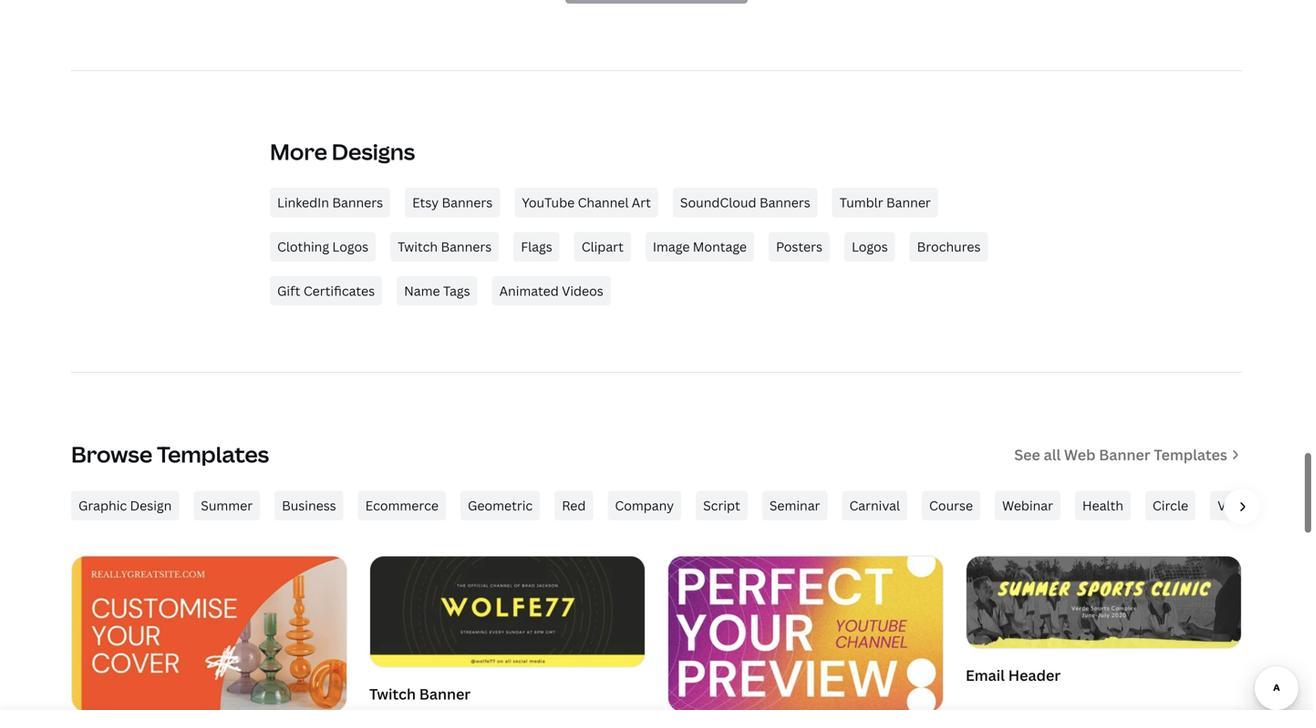 Task type: vqa. For each thing, say whether or not it's contained in the screenshot.
search box
no



Task type: describe. For each thing, give the bounding box(es) containing it.
browse templates
[[71, 440, 269, 469]]

banners for etsy banners
[[442, 194, 493, 211]]

1 vertical spatial banner
[[1099, 445, 1150, 465]]

geometric link
[[460, 491, 540, 520]]

youtube channel art
[[522, 194, 651, 211]]

course link
[[922, 491, 980, 520]]

posters
[[776, 238, 822, 255]]

facebook cover image
[[72, 556, 347, 710]]

brochures
[[917, 238, 981, 255]]

gift
[[277, 282, 300, 299]]

linkedin
[[277, 194, 329, 211]]

tags
[[443, 282, 470, 299]]

banner for twitch banner
[[419, 684, 471, 704]]

tumblr
[[840, 194, 883, 211]]

carnival link
[[842, 491, 907, 520]]

clothing logos link
[[270, 232, 376, 261]]

email
[[966, 666, 1005, 685]]

clipart
[[582, 238, 624, 255]]

brochures link
[[910, 232, 988, 261]]

twitch banner link
[[369, 556, 646, 709]]

image montage link
[[645, 232, 754, 261]]

see all web banner templates
[[1014, 445, 1227, 465]]

health link
[[1075, 491, 1131, 520]]

youtube banner image
[[668, 556, 943, 710]]

youtube channel art link
[[515, 188, 658, 217]]

animated
[[499, 282, 559, 299]]

image montage
[[653, 238, 747, 255]]

web
[[1064, 445, 1096, 465]]

ecommerce link
[[358, 491, 446, 520]]

soundcloud banners
[[680, 194, 810, 211]]

graphic design
[[78, 497, 172, 514]]

posters link
[[769, 232, 830, 261]]

certificates
[[303, 282, 375, 299]]

gift certificates
[[277, 282, 375, 299]]

all
[[1044, 445, 1061, 465]]

banners for linkedin banners
[[332, 194, 383, 211]]

seminar
[[769, 497, 820, 514]]

circle
[[1153, 497, 1188, 514]]

linkedin banners link
[[270, 188, 390, 217]]

twitch for twitch banner
[[369, 684, 416, 704]]

image
[[653, 238, 690, 255]]

tumblr banner
[[840, 194, 931, 211]]

youtube
[[522, 194, 575, 211]]

twitch banner
[[369, 684, 471, 704]]

banner for tumblr banner
[[886, 194, 931, 211]]

geometric
[[468, 497, 533, 514]]

videos
[[562, 282, 603, 299]]

script
[[703, 497, 740, 514]]

etsy
[[412, 194, 439, 211]]

email header
[[966, 666, 1061, 685]]



Task type: locate. For each thing, give the bounding box(es) containing it.
1 logos from the left
[[332, 238, 369, 255]]

twitch
[[398, 238, 438, 255], [369, 684, 416, 704]]

tumblr banner link
[[832, 188, 938, 217]]

banners up posters
[[760, 194, 810, 211]]

twitch inside twitch banner link
[[369, 684, 416, 704]]

name tags
[[404, 282, 470, 299]]

company
[[615, 497, 674, 514]]

2 logos from the left
[[852, 238, 888, 255]]

name
[[404, 282, 440, 299]]

design
[[130, 497, 172, 514]]

twitch banners
[[398, 238, 492, 255]]

flags link
[[514, 232, 560, 261]]

0 vertical spatial banner
[[886, 194, 931, 211]]

twitch banner image
[[370, 556, 645, 667]]

2 vertical spatial banner
[[419, 684, 471, 704]]

clipart link
[[574, 232, 631, 261]]

logos inside "link"
[[332, 238, 369, 255]]

logos
[[332, 238, 369, 255], [852, 238, 888, 255]]

1 vertical spatial twitch
[[369, 684, 416, 704]]

flags
[[521, 238, 552, 255]]

montage
[[693, 238, 747, 255]]

twitch for twitch banners
[[398, 238, 438, 255]]

red
[[562, 497, 586, 514]]

twitch banners link
[[390, 232, 499, 261]]

1 horizontal spatial banner
[[886, 194, 931, 211]]

more designs
[[270, 137, 415, 166]]

webinar link
[[995, 491, 1061, 520]]

business
[[282, 497, 336, 514]]

etsy banners
[[412, 194, 493, 211]]

banners
[[332, 194, 383, 211], [442, 194, 493, 211], [760, 194, 810, 211], [441, 238, 492, 255]]

business link
[[275, 491, 343, 520]]

course
[[929, 497, 973, 514]]

clothing logos
[[277, 238, 369, 255]]

0 horizontal spatial banner
[[419, 684, 471, 704]]

carnival
[[849, 497, 900, 514]]

soundcloud banners link
[[673, 188, 818, 217]]

art
[[632, 194, 651, 211]]

twitch inside twitch banners link
[[398, 238, 438, 255]]

banners for twitch banners
[[441, 238, 492, 255]]

see all web banner templates link
[[1014, 443, 1242, 466]]

templates up summer
[[157, 440, 269, 469]]

more
[[270, 137, 327, 166]]

banners right etsy
[[442, 194, 493, 211]]

summer link
[[194, 491, 260, 520]]

banner
[[886, 194, 931, 211], [1099, 445, 1150, 465], [419, 684, 471, 704]]

0 horizontal spatial templates
[[157, 440, 269, 469]]

email header link
[[966, 556, 1242, 691]]

templates up circle
[[1154, 445, 1227, 465]]

animated videos
[[499, 282, 603, 299]]

logos up certificates
[[332, 238, 369, 255]]

logos link
[[844, 232, 895, 261]]

webinar
[[1002, 497, 1053, 514]]

1 horizontal spatial logos
[[852, 238, 888, 255]]

animated videos link
[[492, 276, 611, 306]]

banners up tags
[[441, 238, 492, 255]]

email header image
[[967, 556, 1241, 648]]

graphic
[[78, 497, 127, 514]]

script link
[[696, 491, 748, 520]]

header
[[1008, 666, 1061, 685]]

ecommerce
[[365, 497, 439, 514]]

2 horizontal spatial banner
[[1099, 445, 1150, 465]]

0 vertical spatial twitch
[[398, 238, 438, 255]]

logos down tumblr
[[852, 238, 888, 255]]

banners for soundcloud banners
[[760, 194, 810, 211]]

summer
[[201, 497, 253, 514]]

linkedin banners
[[277, 194, 383, 211]]

name tags link
[[397, 276, 477, 306]]

graphic design link
[[71, 491, 179, 520]]

browse
[[71, 440, 152, 469]]

see
[[1014, 445, 1040, 465]]

1 horizontal spatial templates
[[1154, 445, 1227, 465]]

gift certificates link
[[270, 276, 382, 306]]

red link
[[555, 491, 593, 520]]

soundcloud
[[680, 194, 756, 211]]

templates
[[157, 440, 269, 469], [1154, 445, 1227, 465]]

0 horizontal spatial logos
[[332, 238, 369, 255]]

seminar link
[[762, 491, 827, 520]]

banners down "more designs"
[[332, 194, 383, 211]]

company link
[[608, 491, 681, 520]]

channel
[[578, 194, 629, 211]]

clothing
[[277, 238, 329, 255]]

health
[[1082, 497, 1123, 514]]

etsy banners link
[[405, 188, 500, 217]]

circle link
[[1145, 491, 1196, 520]]

designs
[[332, 137, 415, 166]]



